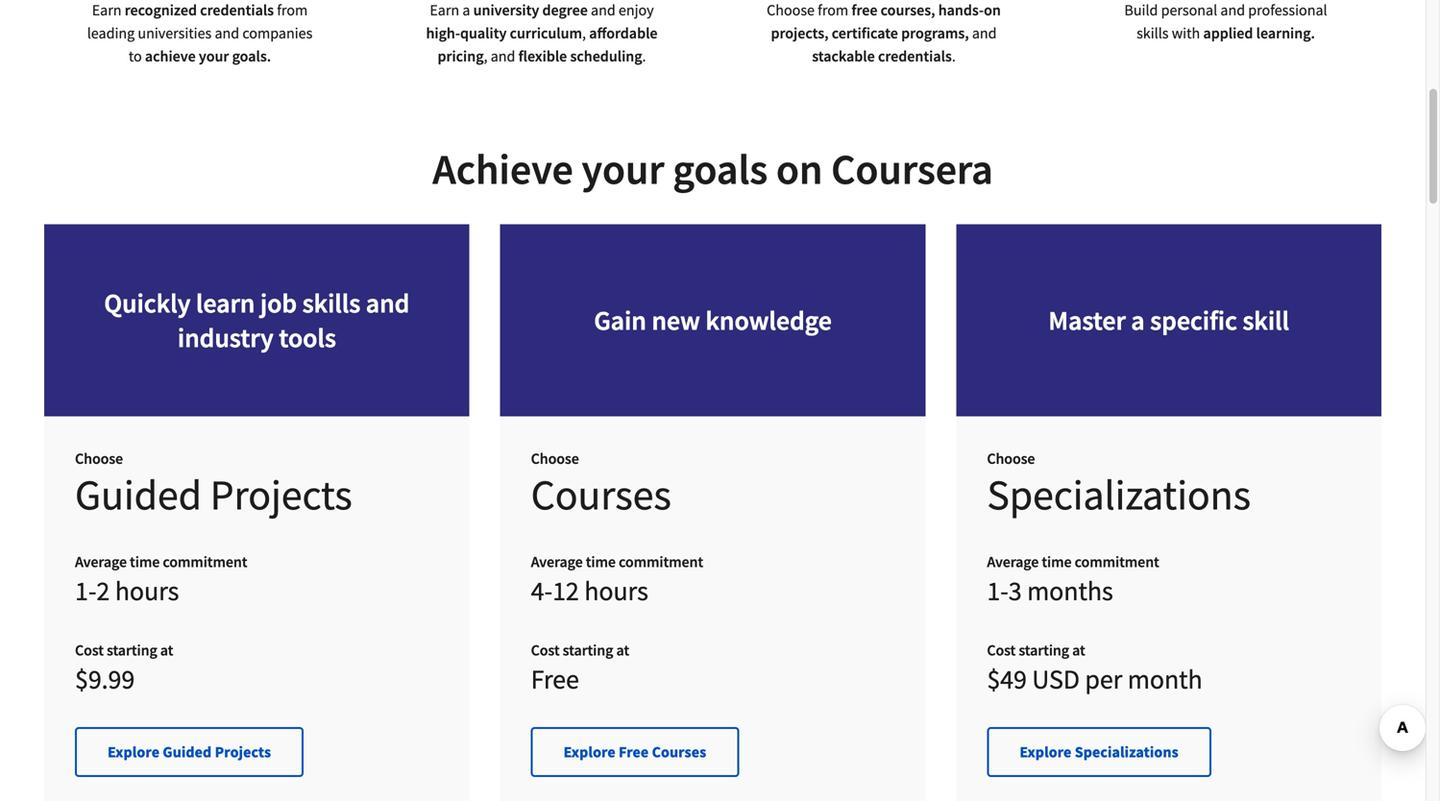 Task type: locate. For each thing, give the bounding box(es) containing it.
at up usd
[[1072, 641, 1085, 660]]

earn up 'leading'
[[92, 0, 122, 20]]

starting inside cost starting at free
[[563, 641, 613, 660]]

2 at from the left
[[616, 641, 629, 660]]

1 time from the left
[[130, 552, 160, 572]]

0 horizontal spatial average
[[75, 552, 127, 572]]

0 vertical spatial credentials
[[200, 0, 274, 20]]

earn up high-
[[430, 0, 459, 20]]

credentials down programs,
[[878, 47, 952, 66]]

0 vertical spatial specializations
[[987, 468, 1251, 521]]

master a specific skill
[[1048, 304, 1289, 337]]

gain
[[594, 304, 646, 337]]

1 average from the left
[[75, 552, 127, 572]]

and inside and stackable credentials .
[[972, 24, 997, 43]]

0 horizontal spatial cost
[[75, 641, 104, 660]]

0 vertical spatial free
[[531, 662, 579, 696]]

explore down usd
[[1020, 743, 1072, 762]]

0 horizontal spatial on
[[776, 142, 823, 196]]

cost for guided projects
[[75, 641, 104, 660]]

1 vertical spatial guided
[[163, 743, 212, 762]]

explore
[[108, 743, 160, 762], [564, 743, 616, 762], [1020, 743, 1072, 762]]

0 horizontal spatial your
[[199, 47, 229, 66]]

on right courses,
[[984, 0, 1001, 20]]

1 horizontal spatial skills
[[1137, 24, 1169, 43]]

build personal and professional skills with
[[1124, 0, 1327, 43]]

1 vertical spatial courses
[[652, 743, 706, 762]]

0 vertical spatial your
[[199, 47, 229, 66]]

choose inside choose courses
[[531, 449, 579, 469]]

hours inside average time commitment 1-2 hours
[[115, 574, 179, 608]]

2 explore from the left
[[564, 743, 616, 762]]

on
[[984, 0, 1001, 20], [776, 142, 823, 196]]

hours
[[115, 574, 179, 608], [584, 574, 648, 608]]

2 average from the left
[[531, 552, 583, 572]]

a right master
[[1131, 304, 1145, 337]]

1 vertical spatial projects
[[215, 743, 271, 762]]

starting up usd
[[1019, 641, 1069, 660]]

3 at from the left
[[1072, 641, 1085, 660]]

hours inside 'average time commitment 4-12 hours'
[[584, 574, 648, 608]]

cost starting at free
[[531, 641, 629, 696]]

starting up $9.99
[[107, 641, 157, 660]]

0 horizontal spatial earn
[[92, 0, 122, 20]]

1 horizontal spatial hours
[[584, 574, 648, 608]]

1 horizontal spatial earn
[[430, 0, 459, 20]]

, down quality
[[484, 47, 488, 66]]

from
[[277, 0, 308, 20], [818, 0, 848, 20]]

2 . from the left
[[952, 47, 956, 66]]

pricing
[[438, 47, 484, 66]]

at
[[160, 641, 173, 660], [616, 641, 629, 660], [1072, 641, 1085, 660]]

skills up tools
[[302, 286, 361, 320]]

0 vertical spatial guided
[[75, 468, 202, 521]]

specializations for choose specializations
[[987, 468, 1251, 521]]

0 horizontal spatial ,
[[484, 47, 488, 66]]

at inside cost starting at $9.99
[[160, 641, 173, 660]]

1 at from the left
[[160, 641, 173, 660]]

1 cost from the left
[[75, 641, 104, 660]]

courses,
[[881, 0, 935, 20]]

cost starting at $49 usd per month
[[987, 641, 1203, 696]]

from inside from leading universities and companies to
[[277, 0, 308, 20]]

commitment inside 'average time commitment 4-12 hours'
[[619, 552, 703, 572]]

0 horizontal spatial 1-
[[75, 574, 96, 608]]

your for achieve
[[199, 47, 229, 66]]

0 horizontal spatial time
[[130, 552, 160, 572]]

. down programs,
[[952, 47, 956, 66]]

affordable
[[589, 24, 658, 43]]

credentials for recognized
[[200, 0, 274, 20]]

skills down build
[[1137, 24, 1169, 43]]

free
[[531, 662, 579, 696], [619, 743, 649, 762]]

3 commitment from the left
[[1075, 552, 1159, 572]]

1 earn from the left
[[92, 0, 122, 20]]

0 horizontal spatial skills
[[302, 286, 361, 320]]

on inside free courses, hands-on projects, certificate programs,
[[984, 0, 1001, 20]]

1 hours from the left
[[115, 574, 179, 608]]

1 vertical spatial free
[[619, 743, 649, 762]]

2 horizontal spatial cost
[[987, 641, 1016, 660]]

month
[[1128, 662, 1203, 696]]

guided for choose guided projects
[[75, 468, 202, 521]]

at down average time commitment 1-2 hours
[[160, 641, 173, 660]]

cost inside cost starting at free
[[531, 641, 560, 660]]

0 horizontal spatial free
[[531, 662, 579, 696]]

1 from from the left
[[277, 0, 308, 20]]

2 horizontal spatial starting
[[1019, 641, 1069, 660]]

1 horizontal spatial at
[[616, 641, 629, 660]]

guided inside choose guided projects
[[75, 468, 202, 521]]

1 vertical spatial your
[[582, 142, 664, 196]]

affordable pricing
[[438, 24, 658, 66]]

1 commitment from the left
[[163, 552, 247, 572]]

2 earn from the left
[[430, 0, 459, 20]]

1 horizontal spatial 1-
[[987, 574, 1009, 608]]

time inside average time commitment 1-2 hours
[[130, 552, 160, 572]]

starting down 12
[[563, 641, 613, 660]]

choose from
[[767, 0, 852, 20]]

from up companies
[[277, 0, 308, 20]]

1 horizontal spatial cost
[[531, 641, 560, 660]]

0 horizontal spatial credentials
[[200, 0, 274, 20]]

courses inside button
[[652, 743, 706, 762]]

1-
[[75, 574, 96, 608], [987, 574, 1009, 608]]

a
[[462, 0, 470, 20], [1131, 304, 1145, 337]]

1 horizontal spatial starting
[[563, 641, 613, 660]]

average up 3
[[987, 552, 1039, 572]]

guided inside button
[[163, 743, 212, 762]]

projects inside button
[[215, 743, 271, 762]]

0 vertical spatial ,
[[582, 24, 586, 43]]

1 horizontal spatial average
[[531, 552, 583, 572]]

gain new knowledge
[[594, 304, 832, 337]]

applied
[[1203, 24, 1253, 43]]

free courses, hands-on projects, certificate programs,
[[771, 0, 1001, 43]]

choose inside choose specializations
[[987, 449, 1035, 469]]

0 horizontal spatial at
[[160, 641, 173, 660]]

a inside earn a university degree and enjoy high-quality curriculum ,
[[462, 0, 470, 20]]

1 . from the left
[[642, 47, 646, 66]]

starting inside the cost starting at $49 usd per month
[[1019, 641, 1069, 660]]

1 horizontal spatial commitment
[[619, 552, 703, 572]]

1- inside average time commitment 1-2 hours
[[75, 574, 96, 608]]

earn
[[92, 0, 122, 20], [430, 0, 459, 20]]

flexible
[[518, 47, 567, 66]]

a for earn
[[462, 0, 470, 20]]

1 vertical spatial on
[[776, 142, 823, 196]]

certificate
[[832, 24, 898, 43]]

and inside quickly learn job skills and industry tools
[[366, 286, 410, 320]]

projects,
[[771, 24, 829, 43]]

your for achieve
[[582, 142, 664, 196]]

1- inside average time commitment 1-3 months
[[987, 574, 1009, 608]]

credentials up companies
[[200, 0, 274, 20]]

time inside 'average time commitment 4-12 hours'
[[586, 552, 616, 572]]

projects
[[210, 468, 352, 521], [215, 743, 271, 762]]

earn for earn a university degree and enjoy high-quality curriculum ,
[[430, 0, 459, 20]]

$9.99
[[75, 662, 135, 696]]

your
[[199, 47, 229, 66], [582, 142, 664, 196]]

hours right 12
[[584, 574, 648, 608]]

, and flexible scheduling .
[[484, 47, 646, 66]]

and inside earn a university degree and enjoy high-quality curriculum ,
[[591, 0, 616, 20]]

average up 2
[[75, 552, 127, 572]]

cost up $9.99
[[75, 641, 104, 660]]

cost starting at $9.99
[[75, 641, 173, 696]]

cost for specializations
[[987, 641, 1016, 660]]

hours for guided
[[115, 574, 179, 608]]

learn
[[196, 286, 255, 320]]

projects for choose guided projects
[[210, 468, 352, 521]]

1 horizontal spatial credentials
[[878, 47, 952, 66]]

, down degree
[[582, 24, 586, 43]]

2 horizontal spatial time
[[1042, 552, 1072, 572]]

explore for specializations
[[1020, 743, 1072, 762]]

0 horizontal spatial explore
[[108, 743, 160, 762]]

hours right 2
[[115, 574, 179, 608]]

guided
[[75, 468, 202, 521], [163, 743, 212, 762]]

explore free courses
[[564, 743, 706, 762]]

1 horizontal spatial on
[[984, 0, 1001, 20]]

explore down $9.99
[[108, 743, 160, 762]]

at inside the cost starting at $49 usd per month
[[1072, 641, 1085, 660]]

average for courses
[[531, 552, 583, 572]]

2 time from the left
[[586, 552, 616, 572]]

1 vertical spatial a
[[1131, 304, 1145, 337]]

1- up cost starting at $9.99
[[75, 574, 96, 608]]

3 explore from the left
[[1020, 743, 1072, 762]]

1 horizontal spatial your
[[582, 142, 664, 196]]

on right goals
[[776, 142, 823, 196]]

1 vertical spatial specializations
[[1075, 743, 1179, 762]]

earn a university degree and enjoy high-quality curriculum ,
[[426, 0, 654, 43]]

1 horizontal spatial from
[[818, 0, 848, 20]]

starting inside cost starting at $9.99
[[107, 641, 157, 660]]

, inside earn a university degree and enjoy high-quality curriculum ,
[[582, 24, 586, 43]]

cost up $49
[[987, 641, 1016, 660]]

2 horizontal spatial average
[[987, 552, 1039, 572]]

average for specializations
[[987, 552, 1039, 572]]

choose inside choose guided projects
[[75, 449, 123, 469]]

1- left "months"
[[987, 574, 1009, 608]]

explore down cost starting at free
[[564, 743, 616, 762]]

0 horizontal spatial from
[[277, 0, 308, 20]]

3 average from the left
[[987, 552, 1039, 572]]

0 horizontal spatial a
[[462, 0, 470, 20]]

1 starting from the left
[[107, 641, 157, 660]]

from left free
[[818, 0, 848, 20]]

average inside average time commitment 1-3 months
[[987, 552, 1039, 572]]

2 horizontal spatial at
[[1072, 641, 1085, 660]]

cost inside cost starting at $9.99
[[75, 641, 104, 660]]

1 horizontal spatial ,
[[582, 24, 586, 43]]

2 1- from the left
[[987, 574, 1009, 608]]

0 vertical spatial a
[[462, 0, 470, 20]]

and inside from leading universities and companies to
[[215, 24, 239, 43]]

3 time from the left
[[1042, 552, 1072, 572]]

1 vertical spatial skills
[[302, 286, 361, 320]]

0 vertical spatial on
[[984, 0, 1001, 20]]

0 horizontal spatial starting
[[107, 641, 157, 660]]

cost down 4-
[[531, 641, 560, 660]]

time inside average time commitment 1-3 months
[[1042, 552, 1072, 572]]

cost inside the cost starting at $49 usd per month
[[987, 641, 1016, 660]]

2 starting from the left
[[563, 641, 613, 660]]

build
[[1124, 0, 1158, 20]]

high-
[[426, 24, 460, 43]]

commitment inside average time commitment 1-3 months
[[1075, 552, 1159, 572]]

at down 'average time commitment 4-12 hours'
[[616, 641, 629, 660]]

0 horizontal spatial commitment
[[163, 552, 247, 572]]

at inside cost starting at free
[[616, 641, 629, 660]]

learning.
[[1256, 24, 1315, 43]]

1 horizontal spatial explore
[[564, 743, 616, 762]]

2 commitment from the left
[[619, 552, 703, 572]]

explore for courses
[[564, 743, 616, 762]]

1 1- from the left
[[75, 574, 96, 608]]

2 horizontal spatial commitment
[[1075, 552, 1159, 572]]

2 hours from the left
[[584, 574, 648, 608]]

0 horizontal spatial .
[[642, 47, 646, 66]]

universities
[[138, 24, 212, 43]]

programs,
[[901, 24, 969, 43]]

1 vertical spatial credentials
[[878, 47, 952, 66]]

0 horizontal spatial hours
[[115, 574, 179, 608]]

courses
[[531, 468, 671, 521], [652, 743, 706, 762]]

3 starting from the left
[[1019, 641, 1069, 660]]

average up 12
[[531, 552, 583, 572]]

credentials
[[200, 0, 274, 20], [878, 47, 952, 66]]

skills
[[1137, 24, 1169, 43], [302, 286, 361, 320]]

0 vertical spatial courses
[[531, 468, 671, 521]]

. inside and stackable credentials .
[[952, 47, 956, 66]]

cost
[[75, 641, 104, 660], [531, 641, 560, 660], [987, 641, 1016, 660]]

commitment inside average time commitment 1-2 hours
[[163, 552, 247, 572]]

personal
[[1161, 0, 1217, 20]]

1- for specializations
[[987, 574, 1009, 608]]

average inside 'average time commitment 4-12 hours'
[[531, 552, 583, 572]]

1 horizontal spatial a
[[1131, 304, 1145, 337]]

0 vertical spatial skills
[[1137, 24, 1169, 43]]

specializations
[[987, 468, 1251, 521], [1075, 743, 1179, 762]]

commitment
[[163, 552, 247, 572], [619, 552, 703, 572], [1075, 552, 1159, 572]]

.
[[642, 47, 646, 66], [952, 47, 956, 66]]

1 horizontal spatial free
[[619, 743, 649, 762]]

1 horizontal spatial time
[[586, 552, 616, 572]]

a up quality
[[462, 0, 470, 20]]

recognized
[[125, 0, 197, 20]]

3 cost from the left
[[987, 641, 1016, 660]]

2 horizontal spatial explore
[[1020, 743, 1072, 762]]

average
[[75, 552, 127, 572], [531, 552, 583, 572], [987, 552, 1039, 572]]

choose for courses
[[531, 449, 579, 469]]

applied learning.
[[1203, 24, 1315, 43]]

on for goals
[[776, 142, 823, 196]]

credentials inside and stackable credentials .
[[878, 47, 952, 66]]

choose
[[767, 0, 815, 20], [75, 449, 123, 469], [531, 449, 579, 469], [987, 449, 1035, 469]]

specializations inside explore specializations button
[[1075, 743, 1179, 762]]

0 vertical spatial projects
[[210, 468, 352, 521]]

average inside average time commitment 1-2 hours
[[75, 552, 127, 572]]

,
[[582, 24, 586, 43], [484, 47, 488, 66]]

2 cost from the left
[[531, 641, 560, 660]]

earn inside earn a university degree and enjoy high-quality curriculum ,
[[430, 0, 459, 20]]

projects inside choose guided projects
[[210, 468, 352, 521]]

. down the affordable
[[642, 47, 646, 66]]

1 horizontal spatial .
[[952, 47, 956, 66]]

1 explore from the left
[[108, 743, 160, 762]]



Task type: vqa. For each thing, say whether or not it's contained in the screenshot.


Task type: describe. For each thing, give the bounding box(es) containing it.
explore free courses link
[[531, 727, 739, 777]]

choose for specializations
[[987, 449, 1035, 469]]

quality
[[460, 24, 507, 43]]

coursera
[[831, 142, 993, 196]]

choose courses
[[531, 449, 671, 521]]

1 vertical spatial ,
[[484, 47, 488, 66]]

leading
[[87, 24, 135, 43]]

achieve
[[433, 142, 573, 196]]

explore guided projects
[[108, 743, 271, 762]]

commitment for specializations
[[1075, 552, 1159, 572]]

explore guided projects link
[[75, 727, 304, 777]]

goals.
[[232, 47, 271, 66]]

specific
[[1150, 304, 1237, 337]]

credentials for stackable
[[878, 47, 952, 66]]

skills inside quickly learn job skills and industry tools
[[302, 286, 361, 320]]

at for specializations
[[1072, 641, 1085, 660]]

choose for guided
[[75, 449, 123, 469]]

explore free courses button
[[531, 727, 739, 777]]

on for hands-
[[984, 0, 1001, 20]]

starting for courses
[[563, 641, 613, 660]]

skills inside build personal and professional skills with
[[1137, 24, 1169, 43]]

and inside build personal and professional skills with
[[1220, 0, 1245, 20]]

average time commitment 1-3 months
[[987, 552, 1159, 608]]

achieve your goals.
[[145, 47, 271, 66]]

earn recognized credentials
[[92, 0, 274, 20]]

from leading universities and companies to
[[87, 0, 313, 66]]

stackable
[[812, 47, 875, 66]]

enjoy
[[619, 0, 654, 20]]

companies
[[242, 24, 313, 43]]

explore guided projects button
[[75, 727, 304, 777]]

knowledge
[[706, 304, 832, 337]]

commitment for courses
[[619, 552, 703, 572]]

time for courses
[[586, 552, 616, 572]]

3
[[1009, 574, 1022, 608]]

a for master
[[1131, 304, 1145, 337]]

and stackable credentials .
[[812, 24, 997, 66]]

industry
[[178, 321, 274, 355]]

time for specializations
[[1042, 552, 1072, 572]]

projects for explore guided projects
[[215, 743, 271, 762]]

1- for guided
[[75, 574, 96, 608]]

explore specializations
[[1020, 743, 1179, 762]]

average time commitment 4-12 hours
[[531, 552, 703, 608]]

degree
[[542, 0, 588, 20]]

cost for courses
[[531, 641, 560, 660]]

starting for guided projects
[[107, 641, 157, 660]]

average for guided projects
[[75, 552, 127, 572]]

job
[[260, 286, 297, 320]]

new
[[652, 304, 700, 337]]

at for guided
[[160, 641, 173, 660]]

2
[[96, 574, 110, 608]]

average time commitment 1-2 hours
[[75, 552, 247, 608]]

guided for explore guided projects
[[163, 743, 212, 762]]

commitment for guided
[[163, 552, 247, 572]]

free inside cost starting at free
[[531, 662, 579, 696]]

skill
[[1243, 304, 1289, 337]]

free inside button
[[619, 743, 649, 762]]

earn for earn recognized credentials
[[92, 0, 122, 20]]

specializations for explore specializations
[[1075, 743, 1179, 762]]

tools
[[279, 321, 336, 355]]

choose specializations
[[987, 449, 1251, 521]]

with
[[1172, 24, 1200, 43]]

$49
[[987, 662, 1027, 696]]

professional
[[1248, 0, 1327, 20]]

12
[[553, 574, 579, 608]]

goals
[[673, 142, 768, 196]]

time for guided
[[130, 552, 160, 572]]

university
[[473, 0, 539, 20]]

explore for guided projects
[[108, 743, 160, 762]]

choose guided projects
[[75, 449, 352, 521]]

at for courses
[[616, 641, 629, 660]]

hands-
[[938, 0, 984, 20]]

2 from from the left
[[818, 0, 848, 20]]

achieve
[[145, 47, 196, 66]]

per
[[1085, 662, 1122, 696]]

hours for courses
[[584, 574, 648, 608]]

master
[[1048, 304, 1126, 337]]

free
[[852, 0, 878, 20]]

curriculum
[[510, 24, 582, 43]]

quickly learn job skills and industry tools
[[104, 286, 410, 355]]

scheduling
[[570, 47, 642, 66]]

quickly
[[104, 286, 191, 320]]

months
[[1027, 574, 1113, 608]]

achieve your goals on coursera
[[433, 142, 993, 196]]

explore specializations link
[[987, 727, 1211, 777]]

starting for specializations
[[1019, 641, 1069, 660]]

explore specializations button
[[987, 727, 1211, 777]]

choose for from
[[767, 0, 815, 20]]

usd
[[1032, 662, 1080, 696]]

4-
[[531, 574, 553, 608]]

to
[[129, 47, 142, 66]]



